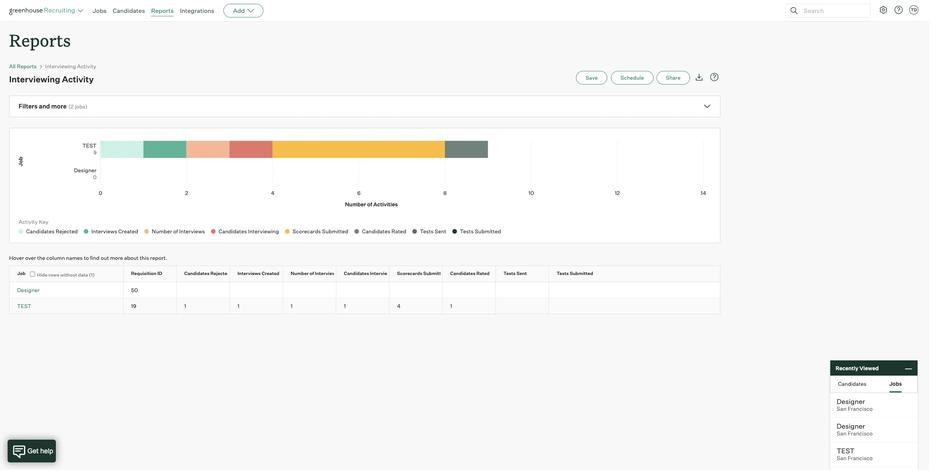 Task type: locate. For each thing, give the bounding box(es) containing it.
column
[[46, 255, 65, 262]]

designer up test san francisco
[[837, 423, 865, 431]]

column header
[[10, 266, 130, 282]]

tests sent column header
[[496, 266, 556, 282]]

more left (
[[51, 103, 67, 110]]

integrations link
[[180, 7, 214, 14]]

tab list
[[831, 377, 917, 393]]

1 vertical spatial row
[[10, 283, 720, 298]]

row containing designer
[[10, 283, 720, 298]]

activity key
[[19, 219, 48, 225]]

1 vertical spatial more
[[110, 255, 123, 262]]

1 horizontal spatial tests
[[557, 271, 569, 277]]

test san francisco
[[837, 447, 873, 463]]

francisco inside test san francisco
[[848, 456, 873, 463]]

all
[[9, 63, 16, 70]]

1 vertical spatial designer san francisco
[[837, 423, 873, 438]]

0 vertical spatial interviewing
[[45, 63, 76, 70]]

2 vertical spatial interviewing
[[370, 271, 398, 277]]

0 vertical spatial more
[[51, 103, 67, 110]]

row for row group containing test
[[10, 299, 720, 314]]

row containing test
[[10, 299, 720, 314]]

scorecards submitted
[[397, 271, 447, 277]]

1 san from the top
[[837, 406, 847, 413]]

1 vertical spatial test
[[837, 447, 855, 456]]

row containing job
[[10, 266, 720, 282]]

tests submitted
[[557, 271, 593, 277]]

0 horizontal spatial tests
[[504, 271, 516, 277]]

requisition id
[[131, 271, 162, 277]]

2 vertical spatial san
[[837, 456, 847, 463]]

candidates inside column header
[[344, 271, 369, 277]]

interviewing inside column header
[[370, 271, 398, 277]]

1 1 from the left
[[184, 303, 186, 310]]

cell
[[177, 283, 230, 298], [230, 283, 283, 298], [283, 283, 336, 298], [336, 283, 390, 298], [390, 283, 443, 298], [496, 283, 549, 298], [549, 283, 602, 298], [549, 299, 602, 314]]

0 horizontal spatial submitted
[[423, 271, 447, 277]]

1 horizontal spatial test
[[837, 447, 855, 456]]

1 horizontal spatial jobs
[[890, 381, 902, 387]]

row
[[10, 266, 720, 282], [10, 283, 720, 298], [10, 299, 720, 314]]

test
[[17, 303, 31, 310], [837, 447, 855, 456]]

add button
[[224, 4, 263, 17]]

0 vertical spatial row
[[10, 266, 720, 282]]

column header containing job
[[10, 266, 130, 282]]

designer down recently
[[837, 398, 865, 406]]

job
[[17, 271, 25, 277]]

candidates
[[113, 7, 145, 14], [184, 271, 210, 277], [344, 271, 369, 277], [450, 271, 476, 277], [838, 381, 867, 387]]

3 francisco from the top
[[848, 456, 873, 463]]

1 row group from the top
[[10, 283, 720, 299]]

interviews left created
[[238, 271, 261, 277]]

tests for tests sent
[[504, 271, 516, 277]]

created
[[262, 271, 279, 277]]

candidates rated
[[450, 271, 490, 277]]

jobs
[[93, 7, 107, 14], [890, 381, 902, 387]]

2 row group from the top
[[10, 299, 720, 314]]

2 san from the top
[[837, 431, 847, 438]]

requisition
[[131, 271, 156, 277]]

1
[[184, 303, 186, 310], [238, 303, 239, 310], [291, 303, 293, 310], [344, 303, 346, 310], [450, 303, 452, 310]]

of
[[310, 271, 314, 277]]

designer san francisco down the recently viewed
[[837, 398, 873, 413]]

designer up test link
[[17, 287, 40, 294]]

without
[[60, 273, 77, 278]]

requisition id column header
[[124, 266, 183, 282]]

san inside test san francisco
[[837, 456, 847, 463]]

tests
[[504, 271, 516, 277], [557, 271, 569, 277]]

td button
[[910, 5, 919, 14]]

tests right tests sent 'column header'
[[557, 271, 569, 277]]

grid
[[10, 266, 720, 314]]

1 vertical spatial francisco
[[848, 431, 873, 438]]

2 submitted from the left
[[570, 271, 593, 277]]

0 horizontal spatial interviews
[[238, 271, 261, 277]]

5 1 from the left
[[450, 303, 452, 310]]

find
[[90, 255, 100, 262]]

activity
[[77, 63, 96, 70], [62, 74, 94, 84], [19, 219, 38, 225]]

None checkbox
[[30, 272, 35, 277]]

all reports link
[[9, 63, 37, 70]]

2 vertical spatial designer
[[837, 423, 865, 431]]

save button
[[576, 71, 607, 85]]

0 horizontal spatial test
[[17, 303, 31, 310]]

designer san francisco
[[837, 398, 873, 413], [837, 423, 873, 438]]

row group
[[10, 283, 720, 299], [10, 299, 720, 314]]

4
[[397, 303, 401, 310]]

0 horizontal spatial jobs
[[93, 7, 107, 14]]

designer san francisco up test san francisco
[[837, 423, 873, 438]]

francisco
[[848, 406, 873, 413], [848, 431, 873, 438], [848, 456, 873, 463]]

grid containing designer
[[10, 266, 720, 314]]

interviewing
[[45, 63, 76, 70], [9, 74, 60, 84], [370, 271, 398, 277]]

designer
[[17, 287, 40, 294], [837, 398, 865, 406], [837, 423, 865, 431]]

reports right candidates link
[[151, 7, 174, 14]]

test link
[[17, 303, 31, 310]]

submitted
[[423, 271, 447, 277], [570, 271, 593, 277]]

1 horizontal spatial more
[[110, 255, 123, 262]]

1 vertical spatial jobs
[[890, 381, 902, 387]]

1 vertical spatial activity
[[62, 74, 94, 84]]

1 horizontal spatial interviews
[[315, 271, 338, 277]]

2 vertical spatial francisco
[[848, 456, 873, 463]]

id
[[157, 271, 162, 277]]

2 vertical spatial activity
[[19, 219, 38, 225]]

tab list containing candidates
[[831, 377, 917, 393]]

0 vertical spatial reports
[[151, 7, 174, 14]]

interviews
[[238, 271, 261, 277], [315, 271, 338, 277]]

recently viewed
[[836, 365, 879, 372]]

tests for tests submitted
[[557, 271, 569, 277]]

faq image
[[710, 73, 719, 82]]

2 row from the top
[[10, 283, 720, 298]]

2 vertical spatial row
[[10, 299, 720, 314]]

candidates for candidates rejected
[[184, 271, 210, 277]]

more right out
[[110, 255, 123, 262]]

tests inside tests sent 'column header'
[[504, 271, 516, 277]]

3 san from the top
[[837, 456, 847, 463]]

to
[[84, 255, 89, 262]]

tests submitted column header
[[549, 266, 609, 282]]

0 vertical spatial san
[[837, 406, 847, 413]]

1 row from the top
[[10, 266, 720, 282]]

interviewing up 4
[[370, 271, 398, 277]]

td button
[[908, 4, 920, 16]]

(
[[69, 103, 71, 110]]

test for test
[[17, 303, 31, 310]]

2 tests from the left
[[557, 271, 569, 277]]

interviewing activity
[[45, 63, 96, 70], [9, 74, 94, 84]]

filters
[[19, 103, 38, 110]]

share button
[[657, 71, 690, 85]]

san
[[837, 406, 847, 413], [837, 431, 847, 438], [837, 456, 847, 463]]

more
[[51, 103, 67, 110], [110, 255, 123, 262]]

rated
[[477, 271, 490, 277]]

0 vertical spatial designer san francisco
[[837, 398, 873, 413]]

interviewing right all reports link
[[45, 63, 76, 70]]

candidates rejected
[[184, 271, 230, 277]]

1 vertical spatial interviewing
[[9, 74, 60, 84]]

0 vertical spatial designer
[[17, 287, 40, 294]]

1 horizontal spatial submitted
[[570, 271, 593, 277]]

add
[[233, 7, 245, 14]]

test inside row
[[17, 303, 31, 310]]

reports right the "all"
[[17, 63, 37, 70]]

0 vertical spatial test
[[17, 303, 31, 310]]

candidates for candidates link
[[113, 7, 145, 14]]

interviews right of
[[315, 271, 338, 277]]

hover
[[9, 255, 24, 262]]

3 row from the top
[[10, 299, 720, 314]]

rows
[[48, 273, 59, 278]]

scorecards
[[397, 271, 422, 277]]

0 vertical spatial francisco
[[848, 406, 873, 413]]

reports
[[151, 7, 174, 14], [9, 29, 71, 51], [17, 63, 37, 70]]

1 tests from the left
[[504, 271, 516, 277]]

tests left sent
[[504, 271, 516, 277]]

1 vertical spatial interviewing activity
[[9, 74, 94, 84]]

1 submitted from the left
[[423, 271, 447, 277]]

row group containing designer
[[10, 283, 720, 299]]

jobs link
[[93, 7, 107, 14]]

1 interviews from the left
[[238, 271, 261, 277]]

number
[[291, 271, 309, 277]]

3 1 from the left
[[291, 303, 293, 310]]

row group containing test
[[10, 299, 720, 314]]

test inside test san francisco
[[837, 447, 855, 456]]

this
[[140, 255, 149, 262]]

1 vertical spatial san
[[837, 431, 847, 438]]

)
[[85, 103, 87, 110]]

tests inside "tests submitted" column header
[[557, 271, 569, 277]]

interviewing down all reports
[[9, 74, 60, 84]]

none checkbox inside column header
[[30, 272, 35, 277]]

reports down greenhouse recruiting image at top
[[9, 29, 71, 51]]



Task type: describe. For each thing, give the bounding box(es) containing it.
1 vertical spatial designer
[[837, 398, 865, 406]]

candidates rejected column header
[[177, 266, 236, 282]]

0 vertical spatial activity
[[77, 63, 96, 70]]

over
[[25, 255, 36, 262]]

report.
[[150, 255, 167, 262]]

filters and more ( 2 jobs )
[[19, 103, 87, 110]]

hide
[[37, 273, 48, 278]]

2
[[71, 103, 74, 110]]

scorecards submitted column header
[[390, 266, 449, 282]]

out
[[101, 255, 109, 262]]

2 interviews from the left
[[315, 271, 338, 277]]

td
[[911, 7, 917, 13]]

rejected
[[211, 271, 230, 277]]

1 vertical spatial reports
[[9, 29, 71, 51]]

save and schedule this report to revisit it! element
[[576, 71, 611, 85]]

2 1 from the left
[[238, 303, 239, 310]]

sent
[[517, 271, 527, 277]]

number of interviews column header
[[283, 266, 343, 282]]

jobs
[[75, 103, 85, 110]]

candidates interviewing column header
[[336, 266, 398, 282]]

download image
[[695, 73, 704, 82]]

data
[[78, 273, 88, 278]]

submitted for tests submitted
[[570, 271, 593, 277]]

row for row group containing designer
[[10, 283, 720, 298]]

Search text field
[[802, 5, 864, 16]]

0 vertical spatial jobs
[[93, 7, 107, 14]]

greenhouse recruiting image
[[9, 6, 78, 15]]

19
[[131, 303, 136, 310]]

50
[[131, 287, 138, 294]]

configure image
[[879, 5, 888, 14]]

viewed
[[860, 365, 879, 372]]

interviews created column header
[[230, 266, 290, 282]]

hide rows without data (1)
[[37, 273, 95, 278]]

candidates for candidates interviewing
[[344, 271, 369, 277]]

row for grid containing designer
[[10, 266, 720, 282]]

2 designer san francisco from the top
[[837, 423, 873, 438]]

reports link
[[151, 7, 174, 14]]

the
[[37, 255, 45, 262]]

1 designer san francisco from the top
[[837, 398, 873, 413]]

share
[[666, 75, 681, 81]]

names
[[66, 255, 83, 262]]

and
[[39, 103, 50, 110]]

0 vertical spatial interviewing activity
[[45, 63, 96, 70]]

recently
[[836, 365, 859, 372]]

interviewing activity link
[[45, 63, 96, 70]]

interviews created
[[238, 271, 279, 277]]

0 horizontal spatial more
[[51, 103, 67, 110]]

2 francisco from the top
[[848, 431, 873, 438]]

save
[[586, 75, 598, 81]]

candidates interviewing
[[344, 271, 398, 277]]

hover over the column names to find out more about this report.
[[9, 255, 167, 262]]

test for test san francisco
[[837, 447, 855, 456]]

schedule
[[621, 75, 644, 81]]

about
[[124, 255, 139, 262]]

key
[[39, 219, 48, 225]]

submitted for scorecards submitted
[[423, 271, 447, 277]]

integrations
[[180, 7, 214, 14]]

1 francisco from the top
[[848, 406, 873, 413]]

schedule button
[[611, 71, 654, 85]]

all reports
[[9, 63, 37, 70]]

2 vertical spatial reports
[[17, 63, 37, 70]]

candidates for candidates rated
[[450, 271, 476, 277]]

4 1 from the left
[[344, 303, 346, 310]]

(1)
[[89, 273, 95, 278]]

designer link
[[17, 287, 40, 294]]

candidates link
[[113, 7, 145, 14]]

number of interviews
[[291, 271, 338, 277]]

tests sent
[[504, 271, 527, 277]]

candidates rated column header
[[443, 266, 502, 282]]



Task type: vqa. For each thing, say whether or not it's contained in the screenshot.
Tests Submitted's "TESTS"
yes



